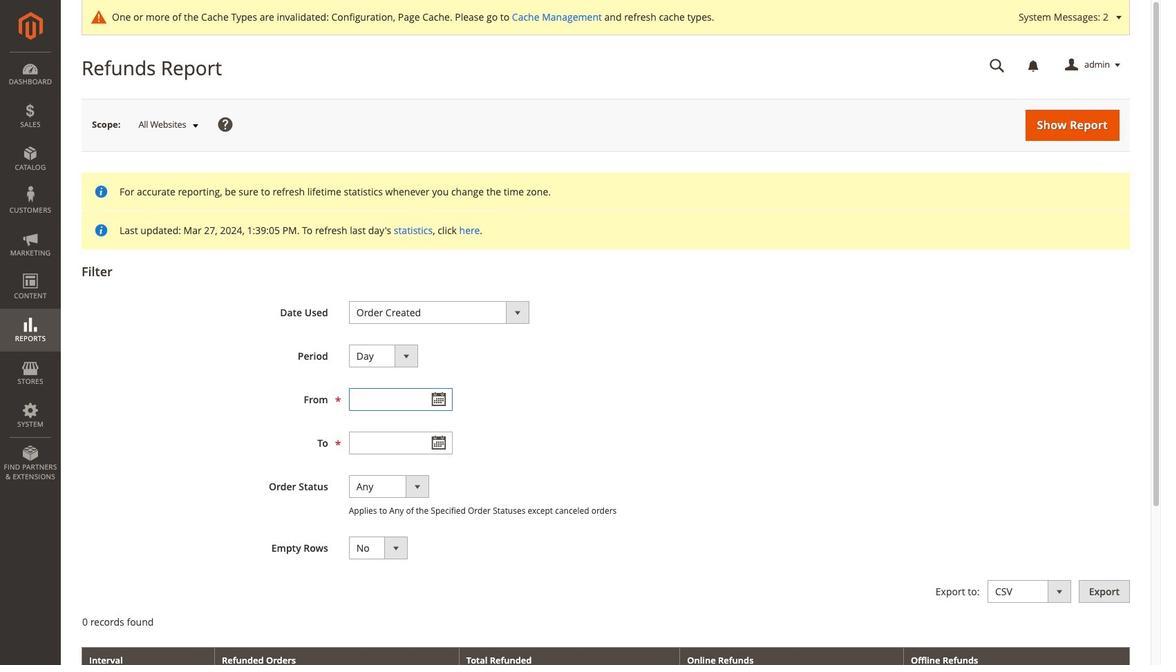 Task type: locate. For each thing, give the bounding box(es) containing it.
menu bar
[[0, 52, 61, 489]]

None text field
[[349, 432, 453, 455]]

None text field
[[980, 53, 1015, 77], [349, 388, 453, 411], [980, 53, 1015, 77], [349, 388, 453, 411]]



Task type: describe. For each thing, give the bounding box(es) containing it.
magento admin panel image
[[18, 12, 43, 40]]



